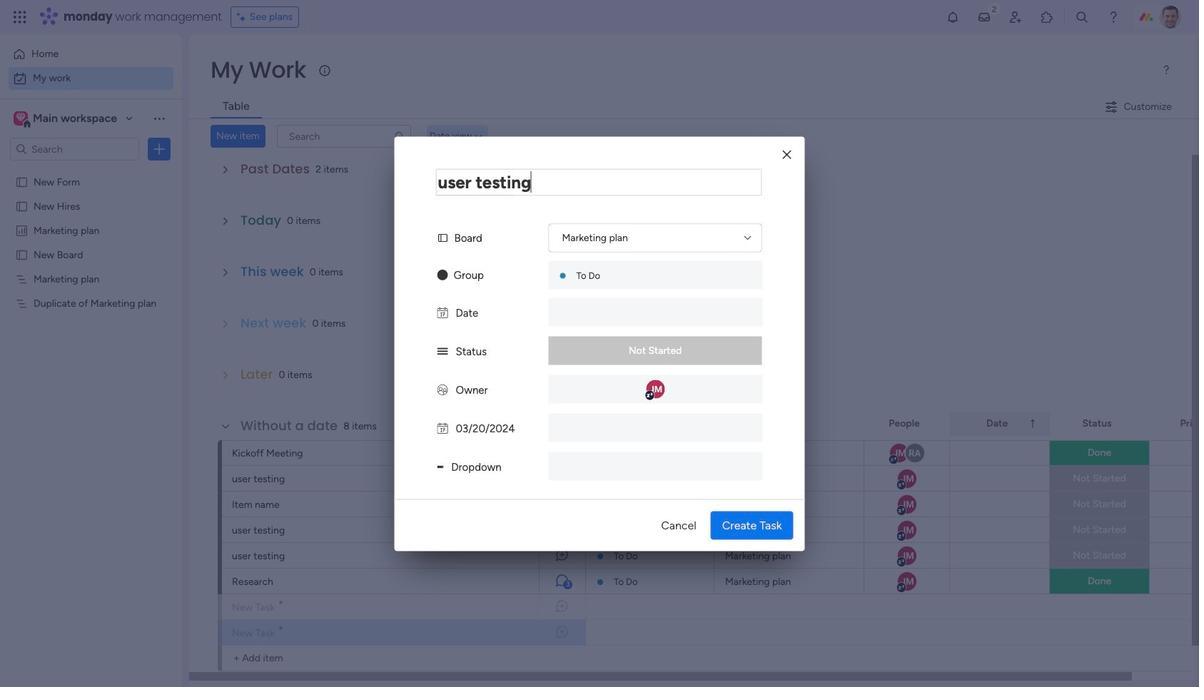 Task type: locate. For each thing, give the bounding box(es) containing it.
terry turtle image
[[1159, 6, 1182, 29]]

public board image
[[15, 199, 29, 213], [15, 248, 29, 261]]

Filter dashboard by text search field
[[277, 125, 411, 148]]

Search in workspace field
[[30, 141, 119, 157]]

help image
[[1106, 10, 1121, 24]]

monday marketplace image
[[1040, 10, 1054, 24]]

workspace selection element
[[14, 110, 119, 128]]

1 vertical spatial dapulse date column image
[[437, 422, 448, 435]]

dapulse date column image down v2 multiple person column image
[[437, 422, 448, 435]]

close image
[[783, 150, 791, 160]]

public board image
[[15, 175, 29, 188]]

2 column header from the left
[[715, 412, 864, 436]]

2 public board image from the top
[[15, 248, 29, 261]]

1 workspace image from the left
[[14, 111, 28, 126]]

1 vertical spatial public board image
[[15, 248, 29, 261]]

1 vertical spatial option
[[9, 67, 173, 90]]

1 dapulse date column image from the top
[[437, 306, 448, 319]]

update feed image
[[977, 10, 992, 24]]

column header
[[586, 412, 715, 436], [715, 412, 864, 436], [950, 412, 1050, 436]]

option
[[9, 43, 173, 66], [9, 67, 173, 90], [0, 169, 182, 172]]

0 vertical spatial dapulse date column image
[[437, 306, 448, 319]]

notifications image
[[946, 10, 960, 24]]

list box
[[0, 167, 182, 508]]

public board image down public dashboard image
[[15, 248, 29, 261]]

dapulse date column image
[[437, 306, 448, 319], [437, 422, 448, 435]]

tab
[[211, 96, 262, 119]]

select product image
[[13, 10, 27, 24]]

None search field
[[277, 125, 411, 148]]

1 column header from the left
[[586, 412, 715, 436]]

dapulse date column image down v2 sun icon
[[437, 306, 448, 319]]

workspace image
[[14, 111, 28, 126], [16, 111, 26, 126]]

dialog
[[394, 136, 805, 551]]

2 dapulse date column image from the top
[[437, 422, 448, 435]]

None field
[[436, 168, 762, 196]]

0 vertical spatial public board image
[[15, 199, 29, 213]]

public board image down public board image at the top
[[15, 199, 29, 213]]

0 vertical spatial option
[[9, 43, 173, 66]]



Task type: describe. For each thing, give the bounding box(es) containing it.
v2 status image
[[437, 345, 448, 358]]

2 image
[[988, 1, 1001, 17]]

v2 sun image
[[437, 268, 448, 281]]

2 vertical spatial option
[[0, 169, 182, 172]]

v2 dropdown column image
[[437, 460, 443, 473]]

invite members image
[[1009, 10, 1023, 24]]

search everything image
[[1075, 10, 1089, 24]]

1 public board image from the top
[[15, 199, 29, 213]]

3 column header from the left
[[950, 412, 1050, 436]]

sort image
[[1027, 418, 1039, 430]]

public dashboard image
[[15, 223, 29, 237]]

2 workspace image from the left
[[16, 111, 26, 126]]

v2 multiple person column image
[[437, 383, 448, 396]]

see plans image
[[237, 9, 250, 25]]

search image
[[394, 131, 405, 142]]



Task type: vqa. For each thing, say whether or not it's contained in the screenshot.
list arrow icon to the right
no



